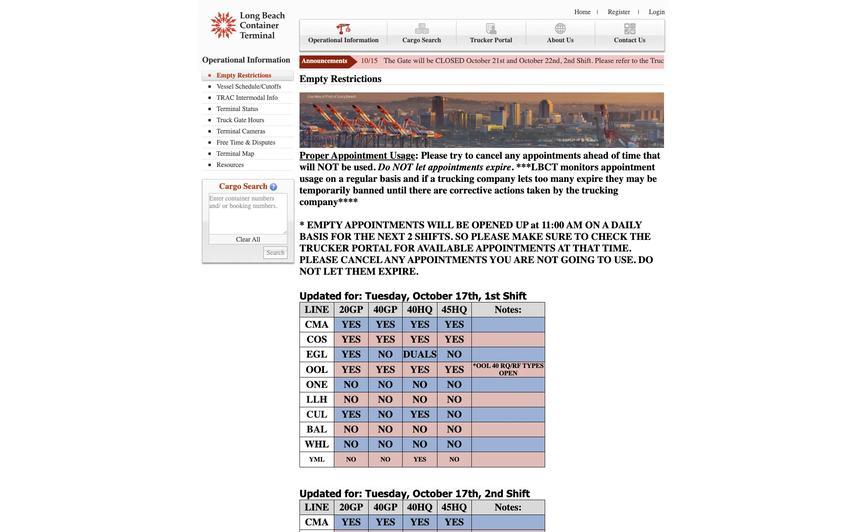 Task type: locate. For each thing, give the bounding box(es) containing it.
updated down let
[[300, 290, 342, 302]]

restrictions
[[238, 72, 272, 79], [331, 73, 382, 85]]

trucking
[[438, 173, 475, 184], [582, 184, 619, 196]]

time
[[622, 149, 641, 161]]

to
[[632, 56, 638, 65], [465, 149, 474, 161]]

that
[[573, 242, 600, 254]]

0 horizontal spatial cargo
[[219, 182, 241, 191]]

0 vertical spatial shift
[[503, 290, 527, 302]]

will left 'on'
[[300, 161, 315, 173]]

1 horizontal spatial for
[[805, 56, 813, 65]]

empty for empty restrictions vessel schedule/cutoffs trac intermodal info terminal status truck gate hours terminal cameras free time & disputes terminal map resources
[[217, 72, 236, 79]]

please
[[471, 231, 510, 242], [300, 254, 338, 266]]

1 tuesday, from the top
[[366, 290, 410, 302]]

gate inside empty restrictions vessel schedule/cutoffs trac intermodal info terminal status truck gate hours terminal cameras free time & disputes terminal map resources
[[234, 116, 247, 124]]

2 the from the left
[[630, 231, 651, 242]]

2 line from the top
[[305, 502, 329, 513]]

tuesday,
[[366, 290, 410, 302], [366, 487, 410, 499]]

1 horizontal spatial truck
[[651, 56, 668, 65]]

3 terminal from the top
[[217, 150, 241, 158]]

contact us link
[[596, 22, 665, 45]]

0 horizontal spatial us
[[567, 36, 574, 44]]

0 horizontal spatial please
[[421, 149, 448, 161]]

0 horizontal spatial for
[[736, 56, 745, 65]]

please inside ': please try to cancel any appointments ahead of time that will not be used.'
[[421, 149, 448, 161]]

the up do
[[630, 231, 651, 242]]

1 horizontal spatial restrictions
[[331, 73, 382, 85]]

1 us from the left
[[567, 36, 574, 44]]

0 vertical spatial 2nd
[[564, 56, 575, 65]]

information
[[344, 36, 379, 44], [247, 55, 290, 65]]

terminal down trac
[[217, 105, 241, 113]]

appointments up corrective
[[428, 161, 484, 173]]

hours left web
[[686, 56, 704, 65]]

up
[[516, 219, 529, 231]]

be inside . ***lbct monitors appointment usage on a regular basis and if a trucking company lets too many expire they may be temporarily banned until there are corrective actions taken by the trucking company****
[[647, 173, 657, 184]]

gate left web
[[670, 56, 684, 65]]

* empty appointments will be opened up at 11:00 am on a daily basis for the next 2 shifts.  so please make sure to check the trucker por​tal for available appointments at that time. please cancel any appointments you are not going to use.  do not let them expire.
[[300, 219, 654, 277]]

1 vertical spatial will
[[300, 161, 315, 173]]

be
[[456, 219, 469, 231]]

banned
[[353, 184, 385, 196]]

announcements
[[302, 57, 347, 65]]

appointments up too
[[523, 149, 581, 161]]

to right try
[[465, 149, 474, 161]]

2nd
[[564, 56, 575, 65], [485, 487, 504, 499]]

next
[[378, 231, 405, 242]]

0 vertical spatial operational
[[308, 36, 343, 44]]

1 vertical spatial menu bar
[[202, 71, 298, 171]]

0 vertical spatial cma
[[305, 319, 329, 330]]

1 20gp from the top
[[340, 304, 363, 316]]

about us link
[[526, 22, 596, 45]]

hours up 'cameras'
[[248, 116, 264, 124]]

1 a from the left
[[339, 173, 344, 184]]

0 vertical spatial notes:
[[495, 304, 522, 316]]

0 horizontal spatial |
[[597, 9, 598, 16]]

updated for: tuesday, october 17th, 2nd shift
[[300, 487, 530, 499]]

Enter container numbers and/ or booking numbers.  text field
[[209, 193, 288, 235]]

10/15 the gate will be closed october 21st and october 22nd, 2nd shift. please refer to the truck gate hours web page for further gate details for the week.
[[361, 56, 844, 65]]

0 horizontal spatial truck
[[217, 116, 232, 124]]

1 vertical spatial hours
[[248, 116, 264, 124]]

for right details
[[805, 56, 813, 65]]

appointments
[[523, 149, 581, 161], [428, 161, 484, 173]]

will
[[413, 56, 425, 65], [300, 161, 315, 173]]

cancel
[[341, 254, 383, 266]]

0 horizontal spatial the
[[566, 184, 580, 196]]

1 vertical spatial notes:
[[495, 502, 522, 513]]

1 horizontal spatial the
[[630, 231, 651, 242]]

0 vertical spatial 40gp
[[374, 304, 398, 316]]

1 vertical spatial 2nd
[[485, 487, 504, 499]]

1 horizontal spatial be
[[427, 56, 434, 65]]

0 horizontal spatial a
[[339, 173, 344, 184]]

40hq down updated for: tuesday, october 17th, 1st shift
[[407, 304, 433, 316]]

1 horizontal spatial us
[[639, 36, 646, 44]]

all
[[252, 236, 260, 243]]

until
[[387, 184, 407, 196]]

vessel schedule/cutoffs link
[[209, 83, 293, 90]]

cargo search up closed
[[403, 36, 441, 44]]

0 horizontal spatial the
[[354, 231, 375, 242]]

operational information
[[308, 36, 379, 44], [202, 55, 290, 65]]

expire inside . ***lbct monitors appointment usage on a regular basis and if a trucking company lets too many expire they may be temporarily banned until there are corrective actions taken by the trucking company****
[[577, 173, 603, 184]]

please right :
[[421, 149, 448, 161]]

not
[[318, 161, 339, 173], [393, 161, 413, 173], [537, 254, 559, 266], [300, 266, 321, 277]]

truck down trac
[[217, 116, 232, 124]]

1 horizontal spatial information
[[344, 36, 379, 44]]

to left use.
[[598, 254, 612, 266]]

2 17th, from the top
[[456, 487, 482, 499]]

one
[[306, 379, 328, 391]]

empty down announcements
[[300, 73, 328, 85]]

map
[[242, 150, 254, 158]]

trucking down try
[[438, 173, 475, 184]]

cul
[[307, 409, 328, 420]]

0 horizontal spatial search
[[243, 182, 268, 191]]

operational up announcements
[[308, 36, 343, 44]]

1 vertical spatial terminal
[[217, 128, 241, 135]]

por​tal
[[352, 242, 392, 254]]

1 vertical spatial cargo
[[219, 182, 241, 191]]

please down basis
[[300, 254, 338, 266]]

opened
[[472, 219, 513, 231]]

1 horizontal spatial please
[[471, 231, 510, 242]]

please up you
[[471, 231, 510, 242]]

1 vertical spatial updated
[[300, 487, 342, 499]]

terminal up free
[[217, 128, 241, 135]]

1 vertical spatial 40gp
[[374, 502, 398, 513]]

be left used.
[[342, 161, 351, 173]]

am
[[567, 219, 583, 231]]

1 vertical spatial operational information
[[202, 55, 290, 65]]

regular
[[346, 173, 378, 184]]

be left closed
[[427, 56, 434, 65]]

cargo search down resources link on the left top
[[219, 182, 268, 191]]

information up empty restrictions 'link'
[[247, 55, 290, 65]]

cargo
[[403, 36, 420, 44], [219, 182, 241, 191]]

appointments inside ': please try to cancel any appointments ahead of time that will not be used.'
[[523, 149, 581, 161]]

the right by
[[566, 184, 580, 196]]

empty inside empty restrictions vessel schedule/cutoffs trac intermodal info terminal status truck gate hours terminal cameras free time & disputes terminal map resources
[[217, 72, 236, 79]]

1 vertical spatial please
[[421, 149, 448, 161]]

the left "week."
[[815, 56, 824, 65]]

not inside ': please try to cancel any appointments ahead of time that will not be used.'
[[318, 161, 339, 173]]

20gp for updated for: tuesday, october 17th, 2nd shift
[[340, 502, 363, 513]]

search
[[422, 36, 441, 44], [243, 182, 268, 191]]

operational information up empty restrictions 'link'
[[202, 55, 290, 65]]

1 the from the left
[[354, 231, 375, 242]]

check
[[591, 231, 628, 242]]

closed
[[436, 56, 465, 65]]

a
[[339, 173, 344, 184], [431, 173, 436, 184]]

a right 'on'
[[339, 173, 344, 184]]

gate right the
[[397, 56, 411, 65]]

0 vertical spatial information
[[344, 36, 379, 44]]

to right refer
[[632, 56, 638, 65]]

1 horizontal spatial operational information
[[308, 36, 379, 44]]

1 horizontal spatial |
[[638, 9, 640, 16]]

for right basis
[[331, 231, 352, 242]]

0 horizontal spatial menu bar
[[202, 71, 298, 171]]

restrictions for empty restrictions vessel schedule/cutoffs trac intermodal info terminal status truck gate hours terminal cameras free time & disputes terminal map resources
[[238, 72, 272, 79]]

information up 10/15
[[344, 36, 379, 44]]

us right contact
[[639, 36, 646, 44]]

1 vertical spatial please
[[300, 254, 338, 266]]

not up temporarily
[[318, 161, 339, 173]]

about
[[547, 36, 565, 44]]

0 horizontal spatial will
[[300, 161, 315, 173]]

2 | from the left
[[638, 9, 640, 16]]

17th, for 2nd
[[456, 487, 482, 499]]

2 vertical spatial terminal
[[217, 150, 241, 158]]

truck inside empty restrictions vessel schedule/cutoffs trac intermodal info terminal status truck gate hours terminal cameras free time & disputes terminal map resources
[[217, 116, 232, 124]]

1 vertical spatial cma
[[305, 517, 329, 528]]

expire.
[[379, 266, 419, 277]]

the right refer
[[640, 56, 649, 65]]

search down resources link on the left top
[[243, 182, 268, 191]]

0 horizontal spatial be
[[342, 161, 351, 173]]

empty up vessel on the top of the page
[[217, 72, 236, 79]]

to right at
[[575, 231, 589, 242]]

used.
[[354, 161, 376, 173]]

1 horizontal spatial to
[[598, 254, 612, 266]]

gate
[[397, 56, 411, 65], [670, 56, 684, 65], [234, 116, 247, 124]]

1 vertical spatial tuesday,
[[366, 487, 410, 499]]

a right 'if' on the top left
[[431, 173, 436, 184]]

1 horizontal spatial the
[[640, 56, 649, 65]]

2 updated from the top
[[300, 487, 342, 499]]

trucking down 'monitors'
[[582, 184, 619, 196]]

actions
[[495, 184, 525, 196]]

appointments up por​tal
[[345, 219, 425, 231]]

not left let
[[300, 266, 321, 277]]

40gp down updated for: tuesday, october 17th, 2nd shift
[[374, 502, 398, 513]]

us for contact us
[[639, 36, 646, 44]]

the
[[354, 231, 375, 242], [630, 231, 651, 242]]

there
[[409, 184, 431, 196]]

0 horizontal spatial cargo search
[[219, 182, 268, 191]]

1 cma from the top
[[305, 319, 329, 330]]

40hq down updated for: tuesday, october 17th, 2nd shift
[[407, 502, 433, 513]]

empty restrictions
[[300, 73, 382, 85]]

0 vertical spatial line
[[305, 304, 329, 316]]

restrictions up "vessel schedule/cutoffs" link
[[238, 72, 272, 79]]

rq/rf
[[501, 362, 521, 370]]

40gp for updated for: tuesday, october 17th, 2nd shift
[[374, 502, 398, 513]]

refer
[[616, 56, 630, 65]]

cameras
[[242, 128, 266, 135]]

None submit
[[264, 247, 288, 259]]

for right "page"
[[736, 56, 745, 65]]

notes: for 1st
[[495, 304, 522, 316]]

40gp down updated for: tuesday, october 17th, 1st shift
[[374, 304, 398, 316]]

0 vertical spatial please
[[595, 56, 614, 65]]

2 us from the left
[[639, 36, 646, 44]]

0 vertical spatial menu bar
[[300, 19, 665, 51]]

the
[[384, 56, 396, 65]]

0 vertical spatial to
[[575, 231, 589, 242]]

operational information up announcements
[[308, 36, 379, 44]]

2 horizontal spatial be
[[647, 173, 657, 184]]

us right about at the right of the page
[[567, 36, 574, 44]]

operational
[[308, 36, 343, 44], [202, 55, 245, 65]]

0 vertical spatial search
[[422, 36, 441, 44]]

schedule/cutoffs
[[235, 83, 281, 90]]

be right may
[[647, 173, 657, 184]]

1 notes: from the top
[[495, 304, 522, 316]]

| left login
[[638, 9, 640, 16]]

restrictions down 10/15
[[331, 73, 382, 85]]

2
[[408, 231, 413, 242]]

try
[[450, 149, 463, 161]]

are
[[434, 184, 447, 196]]

truck right refer
[[651, 56, 668, 65]]

search up closed
[[422, 36, 441, 44]]

free
[[217, 139, 229, 146]]

will down cargo search link
[[413, 56, 425, 65]]

for up expire.
[[394, 242, 415, 254]]

1 for: from the top
[[345, 290, 363, 302]]

operational up vessel on the top of the page
[[202, 55, 245, 65]]

restrictions inside empty restrictions vessel schedule/cutoffs trac intermodal info terminal status truck gate hours terminal cameras free time & disputes terminal map resources
[[238, 72, 272, 79]]

use.
[[614, 254, 636, 266]]

0 vertical spatial updated
[[300, 290, 342, 302]]

not left "let"
[[393, 161, 413, 173]]

2 notes: from the top
[[495, 502, 522, 513]]

1 horizontal spatial to
[[632, 56, 638, 65]]

0 vertical spatial and
[[507, 56, 518, 65]]

0 horizontal spatial and
[[404, 173, 420, 184]]

0 horizontal spatial operational information
[[202, 55, 290, 65]]

1 horizontal spatial cargo
[[403, 36, 420, 44]]

menu bar
[[300, 19, 665, 51], [202, 71, 298, 171]]

1 vertical spatial 45hq
[[442, 502, 467, 513]]

cos
[[307, 334, 327, 345]]

temporarily
[[300, 184, 351, 196]]

1 horizontal spatial menu bar
[[300, 19, 665, 51]]

please left refer
[[595, 56, 614, 65]]

shift for updated for: tuesday, october 17th, 1st shift
[[503, 290, 527, 302]]

21st
[[493, 56, 505, 65]]

basis
[[380, 173, 401, 184]]

home link
[[575, 8, 591, 16]]

trucker
[[470, 36, 493, 44]]

| right home
[[597, 9, 598, 16]]

1 vertical spatial information
[[247, 55, 290, 65]]

1 vertical spatial to
[[598, 254, 612, 266]]

are
[[514, 254, 535, 266]]

hours inside empty restrictions vessel schedule/cutoffs trac intermodal info terminal status truck gate hours terminal cameras free time & disputes terminal map resources
[[248, 116, 264, 124]]

please
[[595, 56, 614, 65], [421, 149, 448, 161]]

sure
[[546, 231, 572, 242]]

2 tuesday, from the top
[[366, 487, 410, 499]]

1 17th, from the top
[[456, 290, 482, 302]]

hours
[[686, 56, 704, 65], [248, 116, 264, 124]]

2 20gp from the top
[[340, 502, 363, 513]]

0 vertical spatial operational information
[[308, 36, 379, 44]]

1 horizontal spatial and
[[507, 56, 518, 65]]

0 horizontal spatial expire
[[486, 161, 512, 173]]

1 vertical spatial truck
[[217, 116, 232, 124]]

terminal status link
[[209, 105, 293, 113]]

empty
[[217, 72, 236, 79], [300, 73, 328, 85]]

1 vertical spatial 17th,
[[456, 487, 482, 499]]

1 horizontal spatial will
[[413, 56, 425, 65]]

0 vertical spatial 20gp
[[340, 304, 363, 316]]

|
[[597, 9, 598, 16], [638, 9, 640, 16]]

1 horizontal spatial expire
[[577, 173, 603, 184]]

0 horizontal spatial trucking
[[438, 173, 475, 184]]

1 vertical spatial 40hq
[[407, 502, 433, 513]]

1 vertical spatial operational
[[202, 55, 245, 65]]

0 vertical spatial cargo search
[[403, 36, 441, 44]]

the
[[640, 56, 649, 65], [815, 56, 824, 65], [566, 184, 580, 196]]

17th, for 1st
[[456, 290, 482, 302]]

for:
[[345, 290, 363, 302], [345, 487, 363, 499]]

0 vertical spatial cargo
[[403, 36, 420, 44]]

1 updated from the top
[[300, 290, 342, 302]]

terminal up resources
[[217, 150, 241, 158]]

register link
[[608, 8, 630, 16]]

gate down status
[[234, 116, 247, 124]]

0 horizontal spatial please
[[300, 254, 338, 266]]

be
[[427, 56, 434, 65], [342, 161, 351, 173], [647, 173, 657, 184]]

1 horizontal spatial appointments
[[523, 149, 581, 161]]

1 line from the top
[[305, 304, 329, 316]]

2 for: from the top
[[345, 487, 363, 499]]

updated down ​yml
[[300, 487, 342, 499]]

trucker portal
[[470, 36, 513, 44]]

and right 21st
[[507, 56, 518, 65]]

clear all button
[[209, 235, 288, 245]]

daily
[[612, 219, 642, 231]]

0 vertical spatial tuesday,
[[366, 290, 410, 302]]

to inside ': please try to cancel any appointments ahead of time that will not be used.'
[[465, 149, 474, 161]]

1 vertical spatial and
[[404, 173, 420, 184]]

0 horizontal spatial empty
[[217, 72, 236, 79]]

1 vertical spatial 20gp
[[340, 502, 363, 513]]

and left 'if' on the top left
[[404, 173, 420, 184]]

2 cma from the top
[[305, 517, 329, 528]]

0 vertical spatial terminal
[[217, 105, 241, 113]]

the up the cancel
[[354, 231, 375, 242]]

1 vertical spatial shift
[[507, 487, 530, 499]]



Task type: vqa. For each thing, say whether or not it's contained in the screenshot.
SHIPPING
no



Task type: describe. For each thing, give the bounding box(es) containing it.
for: for updated for: tuesday, october 17th, 1st shift
[[345, 290, 363, 302]]

1 for from the left
[[736, 56, 745, 65]]

1 horizontal spatial operational
[[308, 36, 343, 44]]

information inside operational information link
[[344, 36, 379, 44]]

appointments down shifts.
[[408, 254, 488, 266]]

week.
[[826, 56, 844, 65]]

1st
[[485, 290, 500, 302]]

clear all
[[236, 236, 260, 243]]

free time & disputes link
[[209, 139, 293, 146]]

40
[[492, 362, 499, 370]]

and inside . ***lbct monitors appointment usage on a regular basis and if a trucking company lets too many expire they may be temporarily banned until there are corrective actions taken by the trucking company****
[[404, 173, 420, 184]]

resources link
[[209, 161, 293, 169]]

0 vertical spatial to
[[632, 56, 638, 65]]

*ool 40 rq/rf types open
[[473, 362, 544, 377]]

0 horizontal spatial appointments
[[428, 161, 484, 173]]

shift.
[[577, 56, 593, 65]]

contact us
[[614, 36, 646, 44]]

any
[[505, 149, 521, 161]]

may
[[627, 173, 645, 184]]

do not let appointments expire
[[378, 161, 512, 173]]

usage
[[300, 173, 323, 184]]

updated for updated for: tuesday, october 17th, 2nd shift
[[300, 487, 342, 499]]

open
[[499, 370, 518, 377]]

for: for updated for: tuesday, october 17th, 2nd shift
[[345, 487, 363, 499]]

disputes
[[252, 139, 276, 146]]

us for about us
[[567, 36, 574, 44]]

shift for updated for: tuesday, october 17th, 2nd shift
[[507, 487, 530, 499]]

portal
[[495, 36, 513, 44]]

1 horizontal spatial hours
[[686, 56, 704, 65]]

login
[[649, 8, 665, 16]]

2 a from the left
[[431, 173, 436, 184]]

0 horizontal spatial to
[[575, 231, 589, 242]]

do
[[378, 161, 390, 173]]

bal
[[307, 424, 327, 435]]

resources
[[217, 161, 244, 169]]

2 for from the left
[[805, 56, 813, 65]]

40hq for 2nd
[[407, 502, 433, 513]]

tuesday, for updated for: tuesday, october 17th, 2nd shift
[[366, 487, 410, 499]]

0 horizontal spatial operational
[[202, 55, 245, 65]]

be inside ': please try to cancel any appointments ahead of time that will not be used.'
[[342, 161, 351, 173]]

so
[[456, 231, 469, 242]]

0 vertical spatial will
[[413, 56, 425, 65]]

register
[[608, 8, 630, 16]]

clear
[[236, 236, 251, 243]]

vessel
[[217, 83, 234, 90]]

that
[[644, 149, 661, 161]]

cargo inside 'menu bar'
[[403, 36, 420, 44]]

by
[[553, 184, 564, 196]]

time.
[[603, 242, 632, 254]]

2 terminal from the top
[[217, 128, 241, 135]]

​yml
[[309, 456, 325, 463]]

appointment
[[331, 149, 388, 161]]

lets
[[518, 173, 533, 184]]

empty for empty restrictions
[[300, 73, 328, 85]]

on
[[326, 173, 336, 184]]

1 horizontal spatial trucking
[[582, 184, 619, 196]]

40hq for 1st
[[407, 304, 433, 316]]

too
[[535, 173, 548, 184]]

menu bar containing empty restrictions
[[202, 71, 298, 171]]

1 horizontal spatial please
[[595, 56, 614, 65]]

llh
[[307, 394, 328, 405]]

1 horizontal spatial search
[[422, 36, 441, 44]]

empty restrictions vessel schedule/cutoffs trac intermodal info terminal status truck gate hours terminal cameras free time & disputes terminal map resources
[[217, 72, 281, 169]]

at
[[531, 219, 539, 231]]

login link
[[649, 8, 665, 16]]

1 horizontal spatial gate
[[397, 56, 411, 65]]

company
[[477, 173, 516, 184]]

will inside ': please try to cancel any appointments ahead of time that will not be used.'
[[300, 161, 315, 173]]

home
[[575, 8, 591, 16]]

menu bar containing operational information
[[300, 19, 665, 51]]

20gp for updated for: tuesday, october 17th, 1st shift
[[340, 304, 363, 316]]

:
[[415, 149, 419, 161]]

1 terminal from the top
[[217, 105, 241, 113]]

taken
[[527, 184, 551, 196]]

2 horizontal spatial gate
[[670, 56, 684, 65]]

1 | from the left
[[597, 9, 598, 16]]

updated for: tuesday, october 17th, 1st shift
[[300, 290, 527, 302]]

types
[[523, 362, 544, 370]]

at
[[558, 242, 571, 254]]

. ***lbct monitors appointment usage on a regular basis and if a trucking company lets too many expire they may be temporarily banned until there are corrective actions taken by the trucking company****
[[300, 161, 657, 208]]

0 horizontal spatial for
[[331, 231, 352, 242]]

line for updated for: tuesday, october 17th, 2nd shift
[[305, 502, 329, 513]]

they
[[606, 173, 624, 184]]

usage
[[390, 149, 415, 161]]

: please try to cancel any appointments ahead of time that will not be used.
[[300, 149, 661, 173]]

corrective
[[450, 184, 492, 196]]

line for updated for: tuesday, october 17th, 1st shift
[[305, 304, 329, 316]]

cma for updated for: tuesday, october 17th, 2nd shift
[[305, 517, 329, 528]]

operational information inside operational information link
[[308, 36, 379, 44]]

0 horizontal spatial information
[[247, 55, 290, 65]]

ahead
[[584, 149, 609, 161]]

cancel
[[476, 149, 503, 161]]

info
[[267, 94, 278, 102]]

of
[[612, 149, 620, 161]]

1 horizontal spatial for
[[394, 242, 415, 254]]

notes: for 2nd
[[495, 502, 522, 513]]

if
[[422, 173, 428, 184]]

1 vertical spatial search
[[243, 182, 268, 191]]

1 horizontal spatial cargo search
[[403, 36, 441, 44]]

trucker
[[300, 242, 349, 254]]

terminal cameras link
[[209, 128, 293, 135]]

make
[[512, 231, 543, 242]]

empty restrictions link
[[209, 72, 293, 79]]

egl
[[307, 349, 328, 360]]

do
[[639, 254, 654, 266]]

0 horizontal spatial 2nd
[[485, 487, 504, 499]]

available
[[417, 242, 474, 254]]

them
[[346, 266, 376, 277]]

11:00
[[542, 219, 565, 231]]

time
[[230, 139, 244, 146]]

gate
[[769, 56, 782, 65]]

45hq for 2nd
[[442, 502, 467, 513]]

restrictions for empty restrictions
[[331, 73, 382, 85]]

page
[[720, 56, 735, 65]]

2 horizontal spatial the
[[815, 56, 824, 65]]

cma for updated for: tuesday, october 17th, 1st shift
[[305, 319, 329, 330]]

1 horizontal spatial 2nd
[[564, 56, 575, 65]]

​​no
[[447, 424, 462, 435]]

not right are
[[537, 254, 559, 266]]

terminal map link
[[209, 150, 293, 158]]

on
[[586, 219, 600, 231]]

***lbct
[[516, 161, 558, 173]]

*
[[300, 219, 305, 231]]

*ool
[[473, 362, 491, 370]]

0 vertical spatial truck
[[651, 56, 668, 65]]

a
[[603, 219, 609, 231]]

updated for updated for: tuesday, october 17th, 1st shift
[[300, 290, 342, 302]]

let
[[324, 266, 343, 277]]

duals
[[403, 349, 437, 360]]

1 vertical spatial cargo search
[[219, 182, 268, 191]]

45hq for 1st
[[442, 304, 467, 316]]

the inside . ***lbct monitors appointment usage on a regular basis and if a trucking company lets too many expire they may be temporarily banned until there are corrective actions taken by the trucking company****
[[566, 184, 580, 196]]

appointments down up
[[476, 242, 556, 254]]

tuesday, for updated for: tuesday, october 17th, 1st shift
[[366, 290, 410, 302]]

40gp for updated for: tuesday, october 17th, 1st shift
[[374, 304, 398, 316]]

any
[[385, 254, 406, 266]]



